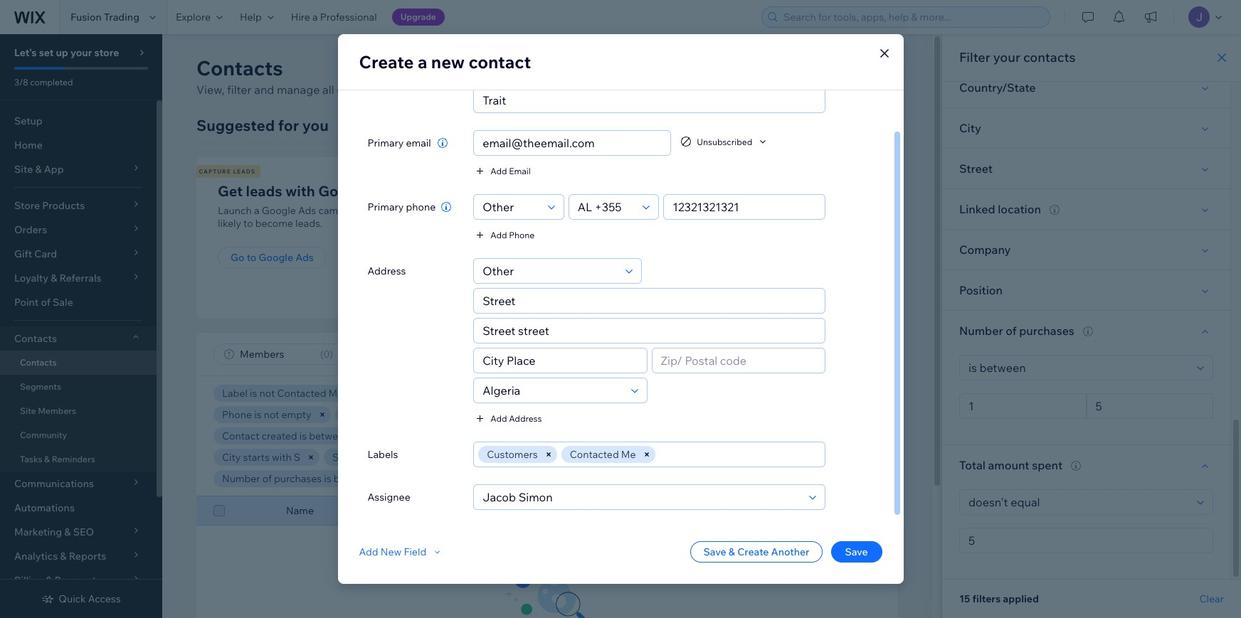 Task type: vqa. For each thing, say whether or not it's contained in the screenshot.
Learn more BUTTON
yes



Task type: describe. For each thing, give the bounding box(es) containing it.
capture leads
[[199, 168, 256, 175]]

1 type field from the top
[[479, 195, 544, 219]]

Email field
[[479, 131, 667, 155]]

filter for filter your contacts
[[960, 49, 991, 66]]

your inside sidebar element
[[70, 46, 92, 59]]

save button
[[831, 542, 883, 563]]

and up contact created is between dec 22, 2023 and dec 10, 2023
[[346, 387, 363, 400]]

equal
[[562, 451, 588, 464]]

contacts inside contacts view, filter and manage all of your site's customers and leads. learn more
[[197, 56, 283, 80]]

spent for total amount spent is not 5
[[504, 473, 531, 486]]

0 vertical spatial me
[[329, 387, 343, 400]]

city for city
[[960, 121, 982, 135]]

member for member status is not a member
[[344, 409, 383, 422]]

customers
[[405, 83, 461, 97]]

file.
[[641, 217, 657, 230]]

launch
[[218, 204, 252, 217]]

empty for street is not empty
[[391, 451, 421, 464]]

leads
[[233, 168, 256, 175]]

field
[[404, 546, 427, 559]]

capture
[[199, 168, 231, 175]]

let's set up your store
[[14, 46, 119, 59]]

of inside contacts view, filter and manage all of your site's customers and leads. learn more
[[337, 83, 348, 97]]

amount for total amount spent is not 5
[[466, 473, 502, 486]]

site members link
[[0, 399, 157, 424]]

location for linked location doesn't equal any of hickory drive
[[486, 451, 523, 464]]

by
[[682, 204, 694, 217]]

linked for linked location
[[960, 202, 996, 216]]

spent for total amount spent
[[1033, 459, 1063, 473]]

contacts view, filter and manage all of your site's customers and leads. learn more
[[197, 56, 580, 97]]

add new field
[[359, 546, 427, 559]]

1 vertical spatial clear button
[[1200, 593, 1225, 606]]

phone inside button
[[509, 230, 535, 240]]

add email
[[491, 166, 531, 176]]

location for linked location
[[998, 202, 1042, 216]]

email for email subscriber status is never subscribed
[[448, 387, 474, 400]]

Last name field
[[479, 88, 821, 113]]

address inside button
[[509, 413, 542, 424]]

(
[[320, 348, 324, 361]]

simon
[[609, 409, 639, 422]]

phone for phone
[[577, 505, 607, 518]]

add address
[[491, 413, 542, 424]]

2 type field from the top
[[479, 259, 622, 283]]

0
[[324, 348, 330, 361]]

create inside button
[[738, 546, 769, 559]]

segments
[[20, 382, 61, 392]]

completed
[[30, 77, 73, 88]]

2 vertical spatial address
[[708, 505, 746, 518]]

contacts inside button
[[665, 251, 708, 264]]

Unsaved view field
[[236, 345, 316, 365]]

country/state for country/state is algeria
[[678, 430, 744, 443]]

15 filters applied
[[960, 593, 1040, 606]]

& for create
[[729, 546, 736, 559]]

is up s
[[300, 430, 307, 443]]

access
[[88, 593, 121, 606]]

importing
[[696, 204, 742, 217]]

email subscriber status is never subscribed
[[448, 387, 648, 400]]

2 2023 from the left
[[470, 430, 493, 443]]

add new field button
[[359, 546, 444, 559]]

is down 'doesn't'
[[533, 473, 540, 486]]

1
[[377, 473, 381, 486]]

10,
[[454, 430, 467, 443]]

total for total amount spent is not 5
[[441, 473, 464, 486]]

and right "1"
[[384, 473, 401, 486]]

the
[[573, 430, 589, 443]]

0 horizontal spatial clear button
[[590, 471, 632, 488]]

import contacts
[[631, 251, 708, 264]]

home
[[14, 139, 43, 152]]

0 vertical spatial between
[[309, 430, 350, 443]]

create contact button
[[769, 56, 898, 81]]

filter your contacts
[[960, 49, 1076, 66]]

site's
[[376, 83, 403, 97]]

1 vertical spatial google
[[262, 204, 296, 217]]

save & create another
[[704, 546, 810, 559]]

add inside grow your contact list add contacts by importing them via gmail or a csv file.
[[618, 204, 637, 217]]

0 vertical spatial address
[[368, 265, 406, 278]]

not for phone is not empty
[[264, 409, 279, 422]]

2 dec from the left
[[433, 430, 452, 443]]

primary phone
[[368, 201, 436, 214]]

not for label is not contacted me and customers
[[260, 387, 275, 400]]

email
[[406, 137, 431, 150]]

save for save & create another
[[704, 546, 727, 559]]

birthdate in the last 90 days
[[517, 430, 646, 443]]

explore
[[176, 11, 211, 23]]

member
[[451, 409, 491, 422]]

contact inside grow your contact list add contacts by importing them via gmail or a csv file.
[[692, 182, 744, 200]]

suggested for you
[[197, 116, 329, 135]]

learn more button
[[520, 81, 580, 98]]

create for create a new contact
[[359, 51, 414, 73]]

new
[[431, 51, 465, 73]]

your inside grow your contact list add contacts by importing them via gmail or a csv file.
[[658, 182, 689, 200]]

add for add address
[[491, 413, 507, 424]]

point of sale
[[14, 296, 73, 309]]

contacts up segments
[[20, 357, 57, 368]]

to left target
[[367, 204, 376, 217]]

linked location
[[960, 202, 1042, 216]]

birthdate
[[517, 430, 561, 443]]

contacted me
[[570, 449, 636, 461]]

city starts with s
[[222, 451, 301, 464]]

add address button
[[474, 412, 542, 425]]

with for google
[[286, 182, 315, 200]]

members
[[38, 406, 76, 417]]

number for number of purchases
[[960, 324, 1004, 338]]

new
[[381, 546, 402, 559]]

)
[[330, 348, 333, 361]]

create contact
[[799, 61, 881, 75]]

your inside contacts view, filter and manage all of your site's customers and leads. learn more
[[350, 83, 374, 97]]

0 horizontal spatial contacted
[[277, 387, 326, 400]]

go to google ads button
[[218, 247, 327, 268]]

3/8 completed
[[14, 77, 73, 88]]

Search... field
[[728, 345, 876, 365]]

street for street
[[960, 162, 993, 176]]

leads. inside contacts view, filter and manage all of your site's customers and leads. learn more
[[486, 83, 518, 97]]

you
[[302, 116, 329, 135]]

1 2023 from the left
[[388, 430, 411, 443]]

likely
[[218, 217, 241, 230]]

contacts inside grow your contact list add contacts by importing them via gmail or a csv file.
[[640, 204, 680, 217]]

of for number of purchases is between 1 and 5
[[263, 473, 272, 486]]

assignee is jacob simon
[[523, 409, 639, 422]]

with for s
[[272, 451, 292, 464]]

primary for primary email
[[368, 137, 404, 150]]

quick access button
[[42, 593, 121, 606]]

assignee for assignee
[[368, 491, 411, 504]]

( 0 )
[[320, 348, 333, 361]]

them
[[744, 204, 768, 217]]

phone for phone is not empty
[[222, 409, 252, 422]]

professional
[[320, 11, 377, 23]]

help
[[240, 11, 262, 23]]

setup link
[[0, 109, 157, 133]]

is left algeria
[[746, 430, 754, 443]]

primary for primary phone
[[368, 201, 404, 214]]

Street field
[[479, 289, 821, 313]]

s
[[294, 451, 301, 464]]

suggested
[[197, 116, 275, 135]]

status for member status is not a member
[[385, 409, 414, 422]]

clear for bottom clear button
[[1200, 593, 1225, 606]]

point of sale link
[[0, 291, 157, 315]]

0 horizontal spatial contact
[[469, 51, 531, 73]]

1 vertical spatial between
[[334, 473, 374, 486]]

number for number of purchases is between 1 and 5
[[222, 473, 260, 486]]

not down 'doesn't'
[[543, 473, 558, 486]]

0 vertical spatial ads
[[372, 182, 398, 200]]

days
[[625, 430, 646, 443]]

applied
[[1003, 593, 1040, 606]]

label is not contacted me and customers
[[222, 387, 416, 400]]

add for add new field
[[359, 546, 379, 559]]

name
[[286, 505, 314, 518]]

help button
[[231, 0, 283, 34]]

is left never
[[558, 387, 566, 400]]

segments link
[[0, 375, 157, 399]]

unsubscribed button
[[680, 135, 770, 148]]

not left member
[[426, 409, 441, 422]]

email inside button
[[509, 166, 531, 176]]

drive
[[658, 451, 683, 464]]

1 horizontal spatial customers
[[487, 449, 538, 461]]

sidebar element
[[0, 34, 162, 619]]

never
[[568, 387, 594, 400]]

primary email
[[368, 137, 431, 150]]

company
[[960, 243, 1011, 257]]

22,
[[373, 430, 386, 443]]

of for number of purchases
[[1006, 324, 1017, 338]]

1 horizontal spatial status
[[527, 387, 556, 400]]

a inside grow your contact list add contacts by importing them via gmail or a csv file.
[[827, 204, 833, 217]]

add email button
[[474, 164, 531, 177]]

is left "1"
[[324, 473, 332, 486]]

phone is not empty
[[222, 409, 312, 422]]

ads inside button
[[296, 251, 314, 264]]

point
[[14, 296, 39, 309]]



Task type: locate. For each thing, give the bounding box(es) containing it.
linked for linked location doesn't equal any of hickory drive
[[453, 451, 484, 464]]

clear
[[600, 473, 622, 484], [1200, 593, 1225, 606]]

create inside button
[[799, 61, 835, 75]]

between left "1"
[[334, 473, 374, 486]]

0 horizontal spatial amount
[[466, 473, 502, 486]]

to right likely
[[244, 217, 253, 230]]

a
[[313, 11, 318, 23], [418, 51, 428, 73], [254, 204, 260, 217], [827, 204, 833, 217], [444, 409, 449, 422]]

hickory
[[621, 451, 656, 464]]

1 vertical spatial status
[[385, 409, 414, 422]]

number of purchases
[[960, 324, 1075, 338]]

create for create contact
[[799, 61, 835, 75]]

0 vertical spatial primary
[[368, 137, 404, 150]]

not
[[260, 387, 275, 400], [264, 409, 279, 422], [426, 409, 441, 422], [373, 451, 389, 464], [543, 473, 558, 486]]

phone down any
[[577, 505, 607, 518]]

contact up importing at the right top of page
[[692, 182, 744, 200]]

1 vertical spatial email
[[448, 387, 474, 400]]

0 horizontal spatial spent
[[504, 473, 531, 486]]

email
[[509, 166, 531, 176], [448, 387, 474, 400], [446, 505, 471, 518]]

0 vertical spatial contact
[[469, 51, 531, 73]]

0 horizontal spatial save
[[704, 546, 727, 559]]

1 vertical spatial address
[[509, 413, 542, 424]]

of for point of sale
[[41, 296, 50, 309]]

1 dec from the left
[[352, 430, 370, 443]]

home link
[[0, 133, 157, 157]]

contact created is between dec 22, 2023 and dec 10, 2023
[[222, 430, 493, 443]]

of inside sidebar element
[[41, 296, 50, 309]]

add down grow
[[618, 204, 637, 217]]

0 vertical spatial assignee
[[523, 409, 566, 422]]

leads. inside get leads with google ads launch a google ads campaign to target people likely to become leads.
[[296, 217, 323, 230]]

ads up target
[[372, 182, 398, 200]]

add down subscriber
[[491, 413, 507, 424]]

1 vertical spatial with
[[272, 451, 292, 464]]

country/state down "filter your contacts"
[[960, 80, 1036, 95]]

select an option field up from 'number field'
[[965, 356, 1193, 380]]

set
[[39, 46, 54, 59]]

leads. right become on the top left of the page
[[296, 217, 323, 230]]

google inside button
[[259, 251, 293, 264]]

1 vertical spatial select an option field
[[965, 491, 1193, 515]]

1 horizontal spatial dec
[[433, 430, 452, 443]]

customers up "member status is not a member"
[[365, 387, 416, 400]]

customers up total amount spent is not 5
[[487, 449, 538, 461]]

member status
[[832, 505, 902, 518]]

0 horizontal spatial 2023
[[388, 430, 411, 443]]

purchases for number of purchases
[[1020, 324, 1075, 338]]

select an option field for total amount spent
[[965, 491, 1193, 515]]

0 horizontal spatial me
[[329, 387, 343, 400]]

& inside button
[[729, 546, 736, 559]]

Zip/ Postal code field
[[657, 349, 821, 373]]

0 vertical spatial location
[[998, 202, 1042, 216]]

5 down linked location doesn't equal any of hickory drive
[[560, 473, 566, 486]]

google down become on the top left of the page
[[259, 251, 293, 264]]

street for street is not empty
[[333, 451, 361, 464]]

clear inside button
[[600, 473, 622, 484]]

0 horizontal spatial phone
[[222, 409, 252, 422]]

1 vertical spatial primary
[[368, 201, 404, 214]]

contacts inside popup button
[[14, 333, 57, 345]]

quick access
[[59, 593, 121, 606]]

filter
[[227, 83, 252, 97]]

spent down from 'number field'
[[1033, 459, 1063, 473]]

target
[[379, 204, 407, 217]]

primary left phone in the top left of the page
[[368, 201, 404, 214]]

Country field
[[479, 379, 627, 403]]

member for member status
[[832, 505, 871, 518]]

& left another
[[729, 546, 736, 559]]

0 horizontal spatial empty
[[282, 409, 312, 422]]

1 vertical spatial location
[[486, 451, 523, 464]]

more
[[553, 83, 580, 97]]

1 5 from the left
[[403, 473, 409, 486]]

0 horizontal spatial assignee
[[368, 491, 411, 504]]

upgrade button
[[392, 9, 445, 26]]

country/state is algeria
[[678, 430, 789, 443]]

0 vertical spatial phone
[[509, 230, 535, 240]]

1 horizontal spatial purchases
[[1020, 324, 1075, 338]]

2 vertical spatial phone
[[577, 505, 607, 518]]

not up created
[[264, 409, 279, 422]]

member up contact created is between dec 22, 2023 and dec 10, 2023
[[344, 409, 383, 422]]

1 horizontal spatial 5
[[560, 473, 566, 486]]

0 horizontal spatial contacts
[[640, 204, 680, 217]]

1 select an option field from the top
[[965, 356, 1193, 380]]

number of purchases is between 1 and 5
[[222, 473, 409, 486]]

purchases for number of purchases is between 1 and 5
[[274, 473, 322, 486]]

and down new
[[464, 83, 484, 97]]

1 horizontal spatial empty
[[391, 451, 421, 464]]

amount for total amount spent
[[989, 459, 1030, 473]]

total for total amount spent
[[960, 459, 986, 473]]

and right filter
[[254, 83, 274, 97]]

1 vertical spatial member
[[832, 505, 871, 518]]

0 vertical spatial contact
[[838, 61, 881, 75]]

any
[[590, 451, 607, 464]]

2 5 from the left
[[560, 473, 566, 486]]

total
[[960, 459, 986, 473], [441, 473, 464, 486]]

0 vertical spatial city
[[960, 121, 982, 135]]

1 horizontal spatial contacted
[[570, 449, 619, 461]]

1 horizontal spatial member
[[832, 505, 871, 518]]

From number field
[[965, 394, 1082, 419]]

Code field
[[574, 195, 639, 219]]

& for reminders
[[44, 454, 50, 465]]

street down contact created is between dec 22, 2023 and dec 10, 2023
[[333, 451, 361, 464]]

0 horizontal spatial clear
[[600, 473, 622, 484]]

2 vertical spatial status
[[873, 505, 902, 518]]

type field up add phone on the left top of page
[[479, 195, 544, 219]]

status up add address
[[527, 387, 556, 400]]

street
[[960, 162, 993, 176], [333, 451, 361, 464]]

number down starts
[[222, 473, 260, 486]]

contact inside button
[[838, 61, 881, 75]]

contacts up filter
[[197, 56, 283, 80]]

tasks
[[20, 454, 42, 465]]

0 vertical spatial country/state
[[960, 80, 1036, 95]]

2023 right the 10, at the left
[[470, 430, 493, 443]]

0 vertical spatial contacts
[[1024, 49, 1076, 66]]

City field
[[479, 349, 643, 373]]

filter button
[[609, 344, 671, 365]]

0 horizontal spatial create
[[359, 51, 414, 73]]

filter inside button
[[634, 348, 659, 361]]

Type field
[[479, 195, 544, 219], [479, 259, 622, 283]]

contacts
[[197, 56, 283, 80], [665, 251, 708, 264], [14, 333, 57, 345], [20, 357, 57, 368]]

leads
[[246, 182, 282, 200]]

location up company
[[998, 202, 1042, 216]]

1 vertical spatial me
[[621, 449, 636, 461]]

1 vertical spatial type field
[[479, 259, 622, 283]]

not up phone is not empty
[[260, 387, 275, 400]]

1 horizontal spatial contacts
[[1024, 49, 1076, 66]]

2 primary from the top
[[368, 201, 404, 214]]

To number field
[[1092, 394, 1209, 419]]

contact up learn
[[469, 51, 531, 73]]

amount down the 10, at the left
[[466, 473, 502, 486]]

google down leads
[[262, 204, 296, 217]]

0 horizontal spatial country/state
[[678, 430, 744, 443]]

1 vertical spatial street
[[333, 451, 361, 464]]

number down position
[[960, 324, 1004, 338]]

campaign
[[319, 204, 365, 217]]

all
[[323, 83, 334, 97]]

1 vertical spatial contacts
[[640, 204, 680, 217]]

0 vertical spatial &
[[44, 454, 50, 465]]

1 horizontal spatial 2023
[[470, 430, 493, 443]]

import contacts button
[[618, 247, 721, 268]]

member up save button
[[832, 505, 871, 518]]

5 right "1"
[[403, 473, 409, 486]]

setup
[[14, 115, 43, 127]]

list
[[194, 157, 993, 319]]

1 horizontal spatial street
[[960, 162, 993, 176]]

phone down add email at the top left
[[509, 230, 535, 240]]

assignee down "1"
[[368, 491, 411, 504]]

a right or
[[827, 204, 833, 217]]

0 vertical spatial with
[[286, 182, 315, 200]]

empty down "member status is not a member"
[[391, 451, 421, 464]]

3/8
[[14, 77, 28, 88]]

is left jacob
[[568, 409, 575, 422]]

is up starts
[[254, 409, 262, 422]]

contacts down point of sale
[[14, 333, 57, 345]]

1 vertical spatial contact
[[222, 430, 260, 443]]

country/state up drive at the bottom
[[678, 430, 744, 443]]

0 horizontal spatial 5
[[403, 473, 409, 486]]

your
[[70, 46, 92, 59], [994, 49, 1021, 66], [350, 83, 374, 97], [658, 182, 689, 200]]

in
[[563, 430, 571, 443]]

1 vertical spatial &
[[729, 546, 736, 559]]

0 horizontal spatial contact
[[222, 430, 260, 443]]

1 vertical spatial leads.
[[296, 217, 323, 230]]

1 primary from the top
[[368, 137, 404, 150]]

0 vertical spatial email
[[509, 166, 531, 176]]

address up save & create another button
[[708, 505, 746, 518]]

dec left the 10, at the left
[[433, 430, 452, 443]]

a left new
[[418, 51, 428, 73]]

location
[[998, 202, 1042, 216], [486, 451, 523, 464]]

0 horizontal spatial city
[[222, 451, 241, 464]]

ads
[[372, 182, 398, 200], [298, 204, 316, 217], [296, 251, 314, 264]]

0 horizontal spatial &
[[44, 454, 50, 465]]

assignee for assignee is jacob simon
[[523, 409, 566, 422]]

1 horizontal spatial amount
[[989, 459, 1030, 473]]

1 horizontal spatial me
[[621, 449, 636, 461]]

0 vertical spatial contacted
[[277, 387, 326, 400]]

Phone field
[[669, 195, 821, 219]]

& inside sidebar element
[[44, 454, 50, 465]]

hire a professional link
[[283, 0, 386, 34]]

dec
[[352, 430, 370, 443], [433, 430, 452, 443]]

between down the label is not contacted me and customers
[[309, 430, 350, 443]]

0 vertical spatial leads.
[[486, 83, 518, 97]]

2 vertical spatial email
[[446, 505, 471, 518]]

hire
[[291, 11, 310, 23]]

created
[[262, 430, 297, 443]]

location up total amount spent is not 5
[[486, 451, 523, 464]]

add down add email button
[[491, 230, 507, 240]]

list
[[747, 182, 768, 200]]

city for city starts with s
[[222, 451, 241, 464]]

1 vertical spatial contacted
[[570, 449, 619, 461]]

dec left 22,
[[352, 430, 370, 443]]

2023 right 22,
[[388, 430, 411, 443]]

subscribed
[[596, 387, 648, 400]]

save & create another button
[[691, 542, 823, 563]]

sale
[[53, 296, 73, 309]]

address up birthdate
[[509, 413, 542, 424]]

status up save button
[[873, 505, 902, 518]]

is right label
[[250, 387, 257, 400]]

5
[[403, 473, 409, 486], [560, 473, 566, 486]]

a inside get leads with google ads launch a google ads campaign to target people likely to become leads.
[[254, 204, 260, 217]]

filters
[[973, 593, 1001, 606]]

0 horizontal spatial number
[[222, 473, 260, 486]]

0 horizontal spatial linked
[[453, 451, 484, 464]]

1 horizontal spatial total
[[960, 459, 986, 473]]

type field down add phone on the left top of page
[[479, 259, 622, 283]]

go to google ads
[[231, 251, 314, 264]]

select an option field up enter a value number field
[[965, 491, 1193, 515]]

1 vertical spatial contact
[[692, 182, 744, 200]]

contacted up phone is not empty
[[277, 387, 326, 400]]

1 horizontal spatial clear
[[1200, 593, 1225, 606]]

label
[[222, 387, 248, 400]]

linked down the 10, at the left
[[453, 451, 484, 464]]

None checkbox
[[214, 503, 225, 520]]

Street line 2 (Optional) field
[[479, 319, 821, 343]]

contacted down last
[[570, 449, 619, 461]]

2 save from the left
[[845, 546, 868, 559]]

1 vertical spatial ads
[[298, 204, 316, 217]]

list containing get leads with google ads
[[194, 157, 993, 319]]

country/state for country/state
[[960, 80, 1036, 95]]

amount down from 'number field'
[[989, 459, 1030, 473]]

a right hire
[[313, 11, 318, 23]]

ads left 'campaign'
[[298, 204, 316, 217]]

Enter a value number field
[[965, 529, 1209, 553]]

jacob
[[577, 409, 607, 422]]

Search for tools, apps, help & more... field
[[780, 7, 1046, 27]]

not down 22,
[[373, 451, 389, 464]]

email up member
[[448, 387, 474, 400]]

add for add email
[[491, 166, 507, 176]]

1 horizontal spatial contact
[[838, 61, 881, 75]]

automations link
[[0, 496, 157, 520]]

add for add phone
[[491, 230, 507, 240]]

save for save
[[845, 546, 868, 559]]

tasks & reminders
[[20, 454, 95, 465]]

1 horizontal spatial save
[[845, 546, 868, 559]]

1 horizontal spatial location
[[998, 202, 1042, 216]]

address down target
[[368, 265, 406, 278]]

1 horizontal spatial address
[[509, 413, 542, 424]]

Select an option field
[[965, 356, 1193, 380], [965, 491, 1193, 515]]

clear for the leftmost clear button
[[600, 473, 622, 484]]

tasks & reminders link
[[0, 448, 157, 472]]

manage
[[277, 83, 320, 97]]

algeria
[[756, 430, 789, 443]]

is left member
[[416, 409, 424, 422]]

email for email
[[446, 505, 471, 518]]

store
[[94, 46, 119, 59]]

linked up company
[[960, 202, 996, 216]]

to right "go"
[[247, 251, 257, 264]]

0 horizontal spatial dec
[[352, 430, 370, 443]]

0 vertical spatial linked
[[960, 202, 996, 216]]

starts
[[243, 451, 270, 464]]

site members
[[20, 406, 76, 417]]

spent down 'doesn't'
[[504, 473, 531, 486]]

filter for filter
[[634, 348, 659, 361]]

between
[[309, 430, 350, 443], [334, 473, 374, 486]]

member status is not a member
[[344, 409, 491, 422]]

assignee down 'email subscriber status is never subscribed'
[[523, 409, 566, 422]]

google up 'campaign'
[[318, 182, 368, 200]]

2 select an option field from the top
[[965, 491, 1193, 515]]

2 vertical spatial ads
[[296, 251, 314, 264]]

subscriber
[[476, 387, 525, 400]]

0 vertical spatial member
[[344, 409, 383, 422]]

1 horizontal spatial number
[[960, 324, 1004, 338]]

and down "member status is not a member"
[[413, 430, 431, 443]]

become
[[255, 217, 293, 230]]

0 vertical spatial number
[[960, 324, 1004, 338]]

email down total amount spent is not 5
[[446, 505, 471, 518]]

csv
[[618, 217, 639, 230]]

me down days
[[621, 449, 636, 461]]

leads.
[[486, 83, 518, 97], [296, 217, 323, 230]]

street up linked location
[[960, 162, 993, 176]]

with inside get leads with google ads launch a google ads campaign to target people likely to become leads.
[[286, 182, 315, 200]]

1 horizontal spatial phone
[[509, 230, 535, 240]]

position
[[960, 283, 1003, 298]]

1 vertical spatial clear
[[1200, 593, 1225, 606]]

status up 22,
[[385, 409, 414, 422]]

not for street is not empty
[[373, 451, 389, 464]]

primary left email
[[368, 137, 404, 150]]

via
[[770, 204, 784, 217]]

None field
[[668, 443, 821, 467], [479, 486, 805, 510], [668, 443, 821, 467], [479, 486, 805, 510]]

email down email field on the top
[[509, 166, 531, 176]]

me down )
[[329, 387, 343, 400]]

1 horizontal spatial linked
[[960, 202, 996, 216]]

add left new on the bottom of the page
[[359, 546, 379, 559]]

automations
[[14, 502, 75, 515]]

phone
[[406, 201, 436, 214]]

to inside button
[[247, 251, 257, 264]]

1 vertical spatial phone
[[222, 409, 252, 422]]

status for member status
[[873, 505, 902, 518]]

a left member
[[444, 409, 449, 422]]

empty up created
[[282, 409, 312, 422]]

phone down label
[[222, 409, 252, 422]]

add up add phone button
[[491, 166, 507, 176]]

primary
[[368, 137, 404, 150], [368, 201, 404, 214]]

2 horizontal spatial address
[[708, 505, 746, 518]]

1 save from the left
[[704, 546, 727, 559]]

0 horizontal spatial street
[[333, 451, 361, 464]]

community
[[20, 430, 67, 441]]

1 vertical spatial customers
[[487, 449, 538, 461]]

1 vertical spatial empty
[[391, 451, 421, 464]]

empty for phone is not empty
[[282, 409, 312, 422]]

& right the tasks
[[44, 454, 50, 465]]

0 horizontal spatial total
[[441, 473, 464, 486]]

1 horizontal spatial assignee
[[523, 409, 566, 422]]

select an option field for number of purchases
[[965, 356, 1193, 380]]

city
[[960, 121, 982, 135], [222, 451, 241, 464]]

is down contact created is between dec 22, 2023 and dec 10, 2023
[[364, 451, 371, 464]]

1 vertical spatial assignee
[[368, 491, 411, 504]]

0 vertical spatial google
[[318, 182, 368, 200]]

contacts right import
[[665, 251, 708, 264]]

with left s
[[272, 451, 292, 464]]

0 vertical spatial type field
[[479, 195, 544, 219]]

reminders
[[52, 454, 95, 465]]

0 vertical spatial street
[[960, 162, 993, 176]]

add phone
[[491, 230, 535, 240]]

1 vertical spatial country/state
[[678, 430, 744, 443]]

contact
[[469, 51, 531, 73], [692, 182, 744, 200]]

1 horizontal spatial filter
[[960, 49, 991, 66]]

0 horizontal spatial customers
[[365, 387, 416, 400]]

linked location doesn't equal any of hickory drive
[[453, 451, 683, 464]]

leads. left learn
[[486, 83, 518, 97]]

a down leads
[[254, 204, 260, 217]]

member
[[344, 409, 383, 422], [832, 505, 871, 518]]

0 vertical spatial customers
[[365, 387, 416, 400]]

clear button
[[590, 471, 632, 488], [1200, 593, 1225, 606]]



